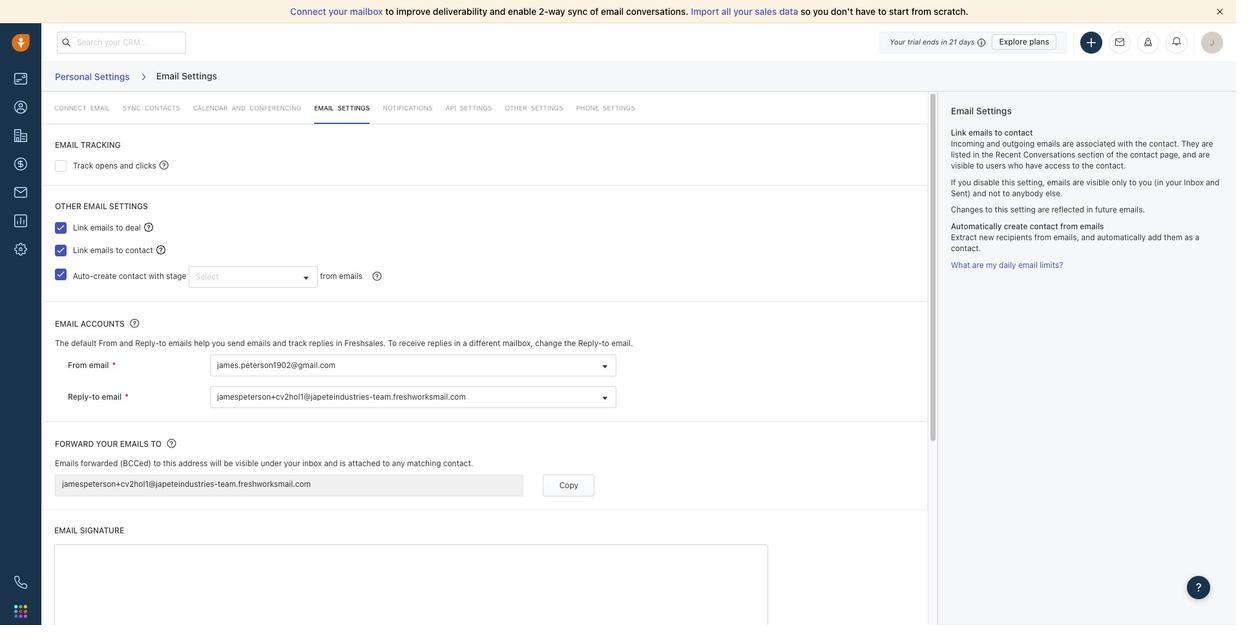 Task type: locate. For each thing, give the bounding box(es) containing it.
conversations.
[[626, 6, 689, 17]]

tab list containing connect email
[[41, 92, 928, 124]]

link up auto-
[[73, 245, 88, 255]]

email down from email
[[102, 392, 122, 402]]

connect your mailbox link
[[290, 6, 386, 17]]

contact left click to learn how to link emails to contacts image
[[125, 245, 153, 255]]

2 horizontal spatial visible
[[1087, 178, 1110, 187]]

emails inside if you disable this setting, emails are visible only to you (in your inbox and sent) and not to anybody else.
[[1048, 178, 1071, 187]]

phone image
[[14, 577, 27, 590]]

are right they at the top
[[1202, 139, 1214, 149]]

0 vertical spatial connect
[[290, 6, 326, 17]]

0 horizontal spatial reply-
[[68, 392, 92, 402]]

have
[[856, 6, 876, 17], [1026, 161, 1043, 171]]

email up the
[[55, 319, 79, 329]]

1 vertical spatial team.freshworksmail.com
[[218, 480, 311, 489]]

explore
[[1000, 37, 1028, 47]]

contact left page,
[[1131, 150, 1158, 160]]

limits?
[[1040, 261, 1064, 270]]

other inside 'link'
[[505, 104, 527, 112]]

import all your sales data link
[[691, 6, 801, 17]]

phone
[[576, 104, 599, 112]]

0 vertical spatial team.freshworksmail.com
[[373, 392, 466, 402]]

anybody
[[1013, 189, 1044, 198]]

connect
[[290, 6, 326, 17], [54, 104, 86, 112]]

1 vertical spatial question circled image
[[373, 271, 382, 282]]

settings for api settings link
[[460, 104, 492, 112]]

0 vertical spatial visible
[[952, 161, 975, 171]]

settings right api
[[460, 104, 492, 112]]

are down they at the top
[[1199, 150, 1211, 160]]

2 vertical spatial this
[[163, 459, 176, 469]]

0 vertical spatial link
[[952, 128, 967, 137]]

contacts
[[145, 104, 180, 112]]

deal
[[125, 223, 141, 233]]

email left sync
[[90, 104, 110, 112]]

mailbox,
[[503, 339, 533, 349]]

visible down listed
[[952, 161, 975, 171]]

my
[[987, 261, 997, 270]]

sync contacts link
[[123, 92, 180, 124]]

to left help at the bottom left of the page
[[159, 339, 166, 349]]

create for auto-
[[93, 271, 117, 281]]

users
[[986, 161, 1006, 171]]

reply- left help at the bottom left of the page
[[135, 339, 159, 349]]

1 vertical spatial of
[[1107, 150, 1115, 160]]

0 horizontal spatial team.freshworksmail.com
[[218, 480, 311, 489]]

to left deal
[[116, 223, 123, 233]]

attached
[[348, 459, 381, 469]]

tab list
[[41, 92, 928, 124]]

to left any
[[383, 459, 390, 469]]

2 horizontal spatial settings
[[603, 104, 635, 112]]

contact. up page,
[[1150, 139, 1180, 149]]

connect left 'mailbox'
[[290, 6, 326, 17]]

email tracking
[[55, 140, 121, 150]]

1 horizontal spatial have
[[1026, 161, 1043, 171]]

default
[[71, 339, 97, 349]]

1 horizontal spatial with
[[1118, 139, 1134, 149]]

jamespeterson+cv2hol1@japeteindustries-team.freshworksmail.com
[[217, 392, 466, 402], [62, 480, 311, 489]]

only
[[1112, 178, 1128, 187]]

visible inside if you disable this setting, emails are visible only to you (in your inbox and sent) and not to anybody else.
[[1087, 178, 1110, 187]]

0 vertical spatial jamespeterson+cv2hol1@japeteindustries-
[[217, 392, 373, 402]]

jamespeterson+cv2hol1@japeteindustries-team.freshworksmail.com down address
[[62, 480, 311, 489]]

and left is
[[324, 459, 338, 469]]

0 horizontal spatial a
[[463, 339, 467, 349]]

under
[[261, 459, 282, 469]]

create up recipients
[[1005, 222, 1028, 232]]

email right daily
[[1019, 261, 1038, 270]]

this down question circled icon
[[163, 459, 176, 469]]

other settings link
[[505, 92, 563, 124]]

link for link emails to contact
[[73, 245, 88, 255]]

contact inside automatically create contact from emails extract new recipients from emails, and automatically add them as a contact.
[[1030, 222, 1059, 232]]

settings inside 'link'
[[531, 104, 563, 112]]

connect for connect your mailbox to improve deliverability and enable 2-way sync of email conversations. import all your sales data so you don't have to start from scratch.
[[290, 6, 326, 17]]

api
[[446, 104, 456, 112]]

visible
[[952, 161, 975, 171], [1087, 178, 1110, 187], [235, 459, 259, 469]]

so
[[801, 6, 811, 17]]

are up "reflected"
[[1073, 178, 1085, 187]]

0 horizontal spatial visible
[[235, 459, 259, 469]]

your up forwarded
[[96, 439, 118, 449]]

1 vertical spatial from
[[68, 361, 87, 370]]

email
[[156, 70, 179, 81], [314, 104, 334, 112], [952, 105, 974, 116], [55, 140, 79, 150], [55, 319, 79, 329], [54, 526, 78, 536]]

with left stage
[[149, 271, 164, 281]]

1 vertical spatial other
[[55, 202, 81, 212]]

your trial ends in 21 days
[[890, 37, 975, 46]]

1 horizontal spatial other
[[505, 104, 527, 112]]

conversations
[[1024, 150, 1076, 160]]

phone settings
[[576, 104, 635, 112]]

stage
[[166, 271, 186, 281]]

email left signature
[[54, 526, 78, 536]]

0 vertical spatial create
[[1005, 222, 1028, 232]]

tab panel containing email tracking
[[41, 92, 928, 626]]

settings up deal
[[109, 202, 148, 212]]

other right api settings on the top
[[505, 104, 527, 112]]

0 horizontal spatial replies
[[309, 339, 334, 349]]

1 horizontal spatial of
[[1107, 150, 1115, 160]]

team.freshworksmail.com down emails forwarded (bcced) to this address will be visible under your inbox and is attached to any matching contact.
[[218, 480, 311, 489]]

freshsales.
[[345, 339, 386, 349]]

2 replies from the left
[[428, 339, 452, 349]]

contact
[[1005, 128, 1033, 137], [1131, 150, 1158, 160], [1030, 222, 1059, 232], [125, 245, 153, 255], [119, 271, 147, 281]]

1 vertical spatial a
[[463, 339, 467, 349]]

with right "associated"
[[1118, 139, 1134, 149]]

question circled image right 'clicks'
[[160, 160, 169, 171]]

disable
[[974, 178, 1000, 187]]

to left email.
[[602, 339, 610, 349]]

will
[[210, 459, 222, 469]]

0 vertical spatial have
[[856, 6, 876, 17]]

link up "incoming"
[[952, 128, 967, 137]]

your
[[329, 6, 348, 17], [734, 6, 753, 17], [1166, 178, 1182, 187], [96, 439, 118, 449], [284, 459, 300, 469]]

jamespeterson+cv2hol1@japeteindustries- down "(bcced)" at the left of the page
[[62, 480, 218, 489]]

visible right be
[[235, 459, 259, 469]]

the down "section"
[[1082, 161, 1094, 171]]

inbox
[[1185, 178, 1204, 187]]

reply-to email
[[68, 392, 122, 402]]

calendar and conferencing link
[[193, 92, 301, 124]]

2 vertical spatial visible
[[235, 459, 259, 469]]

contact. inside automatically create contact from emails extract new recipients from emails, and automatically add them as a contact.
[[952, 244, 982, 254]]

new
[[980, 233, 995, 243]]

1 vertical spatial connect
[[54, 104, 86, 112]]

to left start
[[879, 6, 887, 17]]

email up link emails to deal
[[84, 202, 107, 212]]

other for other email settings
[[55, 202, 81, 212]]

in inside link emails to contact incoming and outgoing emails are associated with the contact. they are listed in the recent conversations section of the contact page, and are visible to users who have access to the contact.
[[974, 150, 980, 160]]

connect inside the connect email link
[[54, 104, 86, 112]]

send
[[227, 339, 245, 349]]

1 horizontal spatial from
[[99, 339, 117, 349]]

create
[[1005, 222, 1028, 232], [93, 271, 117, 281]]

link inside link emails to contact incoming and outgoing emails are associated with the contact. they are listed in the recent conversations section of the contact page, and are visible to users who have access to the contact.
[[952, 128, 967, 137]]

have up the setting,
[[1026, 161, 1043, 171]]

other for other settings
[[505, 104, 527, 112]]

connect for connect email
[[54, 104, 86, 112]]

link
[[952, 128, 967, 137], [73, 223, 88, 233], [73, 245, 88, 255]]

2 horizontal spatial question circled image
[[373, 271, 382, 282]]

a left different
[[463, 339, 467, 349]]

jamespeterson+cv2hol1@japeteindustries-team.freshworksmail.com link
[[211, 387, 616, 408]]

a
[[1196, 233, 1200, 243], [463, 339, 467, 349]]

click to learn how to link conversations to deals image
[[144, 223, 153, 232]]

in down "incoming"
[[974, 150, 980, 160]]

0 vertical spatial of
[[590, 6, 599, 17]]

to
[[388, 339, 397, 349]]

in left different
[[454, 339, 461, 349]]

your inside if you disable this setting, emails are visible only to you (in your inbox and sent) and not to anybody else.
[[1166, 178, 1182, 187]]

are
[[1063, 139, 1075, 149], [1202, 139, 1214, 149], [1199, 150, 1211, 160], [1073, 178, 1085, 187], [1038, 205, 1050, 215], [973, 261, 984, 270]]

contact. down extract
[[952, 244, 982, 254]]

notifications
[[383, 104, 433, 112]]

a inside automatically create contact from emails extract new recipients from emails, and automatically add them as a contact.
[[1196, 233, 1200, 243]]

explore plans link
[[993, 34, 1057, 50]]

automatically
[[1098, 233, 1146, 243]]

other down track
[[55, 202, 81, 212]]

jamespeterson+cv2hol1@japeteindustries- down james.peterson1902@gmail.com
[[217, 392, 373, 402]]

0 horizontal spatial question circled image
[[130, 318, 139, 329]]

you left (in
[[1139, 178, 1153, 187]]

explore plans
[[1000, 37, 1050, 47]]

the inside tab panel
[[564, 339, 576, 349]]

1 horizontal spatial email settings
[[314, 104, 370, 112]]

a inside tab panel
[[463, 339, 467, 349]]

0 vertical spatial a
[[1196, 233, 1200, 243]]

settings left notifications
[[338, 104, 370, 112]]

1 horizontal spatial settings
[[531, 104, 563, 112]]

contact down link emails to contact
[[119, 271, 147, 281]]

who
[[1009, 161, 1024, 171]]

1 vertical spatial link
[[73, 223, 88, 233]]

contact.
[[1150, 139, 1180, 149], [1096, 161, 1127, 171], [952, 244, 982, 254], [443, 459, 473, 469]]

from inside tab panel
[[320, 271, 337, 281]]

0 horizontal spatial with
[[149, 271, 164, 281]]

jamespeterson+cv2hol1@japeteindustries-team.freshworksmail.com down the default from and reply-to emails help you send emails and track replies in freshsales. to receive replies in a different mailbox, change the reply-to email.
[[217, 392, 466, 402]]

reply- down from email
[[68, 392, 92, 402]]

this down who
[[1002, 178, 1016, 187]]

connect email
[[54, 104, 110, 112]]

be
[[224, 459, 233, 469]]

0 horizontal spatial other
[[55, 202, 81, 212]]

0 horizontal spatial create
[[93, 271, 117, 281]]

0 vertical spatial this
[[1002, 178, 1016, 187]]

(in
[[1155, 178, 1164, 187]]

the right change
[[564, 339, 576, 349]]

link emails to contact
[[73, 245, 153, 255]]

1 vertical spatial visible
[[1087, 178, 1110, 187]]

1 vertical spatial this
[[995, 205, 1009, 215]]

0 vertical spatial with
[[1118, 139, 1134, 149]]

track
[[73, 161, 93, 171]]

1 vertical spatial with
[[149, 271, 164, 281]]

trial
[[908, 37, 921, 46]]

1 horizontal spatial create
[[1005, 222, 1028, 232]]

this down not
[[995, 205, 1009, 215]]

visible left only
[[1087, 178, 1110, 187]]

create down link emails to contact
[[93, 271, 117, 281]]

from down default
[[68, 361, 87, 370]]

and
[[490, 6, 506, 17], [232, 104, 246, 112], [987, 139, 1001, 149], [1183, 150, 1197, 160], [120, 161, 133, 171], [1207, 178, 1220, 187], [973, 189, 987, 198], [1082, 233, 1096, 243], [120, 339, 133, 349], [273, 339, 286, 349], [324, 459, 338, 469]]

link emails to contact incoming and outgoing emails are associated with the contact. they are listed in the recent conversations section of the contact page, and are visible to users who have access to the contact.
[[952, 128, 1214, 171]]

email up track
[[55, 140, 79, 150]]

clicks
[[136, 161, 156, 171]]

you right help at the bottom left of the page
[[212, 339, 225, 349]]

1 horizontal spatial question circled image
[[160, 160, 169, 171]]

email right conferencing
[[314, 104, 334, 112]]

1 vertical spatial have
[[1026, 161, 1043, 171]]

and right "calendar"
[[232, 104, 246, 112]]

create inside automatically create contact from emails extract new recipients from emails, and automatically add them as a contact.
[[1005, 222, 1028, 232]]

0 vertical spatial question circled image
[[160, 160, 169, 171]]

0 horizontal spatial connect
[[54, 104, 86, 112]]

jamespeterson+cv2hol1@japeteindustries-
[[217, 392, 373, 402], [62, 480, 218, 489]]

1 horizontal spatial replies
[[428, 339, 452, 349]]

21
[[950, 37, 957, 46]]

emails
[[55, 459, 79, 469]]

1 vertical spatial create
[[93, 271, 117, 281]]

connect your mailbox to improve deliverability and enable 2-way sync of email conversations. import all your sales data so you don't have to start from scratch.
[[290, 6, 969, 17]]

in left future
[[1087, 205, 1094, 215]]

question circled image
[[160, 160, 169, 171], [373, 271, 382, 282], [130, 318, 139, 329]]

team.freshworksmail.com down james.peterson1902@gmail.com link
[[373, 392, 466, 402]]

replies right track
[[309, 339, 334, 349]]

settings
[[182, 70, 217, 81], [94, 71, 130, 82], [338, 104, 370, 112], [460, 104, 492, 112], [977, 105, 1012, 116]]

and inside automatically create contact from emails extract new recipients from emails, and automatically add them as a contact.
[[1082, 233, 1096, 243]]

1 horizontal spatial a
[[1196, 233, 1200, 243]]

reply- left email.
[[578, 339, 602, 349]]

add
[[1149, 233, 1162, 243]]

2 vertical spatial link
[[73, 245, 88, 255]]

your
[[890, 37, 906, 46]]

1 horizontal spatial visible
[[952, 161, 975, 171]]

all
[[722, 6, 732, 17]]

to left question circled icon
[[151, 439, 162, 449]]

of right sync
[[590, 6, 599, 17]]

and down they at the top
[[1183, 150, 1197, 160]]

settings down 'search your crm...' text box
[[94, 71, 130, 82]]

they
[[1182, 139, 1200, 149]]

this inside if you disable this setting, emails are visible only to you (in your inbox and sent) and not to anybody else.
[[1002, 178, 1016, 187]]

way
[[549, 6, 566, 17]]

1 horizontal spatial connect
[[290, 6, 326, 17]]

and right emails,
[[1082, 233, 1096, 243]]

are inside if you disable this setting, emails are visible only to you (in your inbox and sent) and not to anybody else.
[[1073, 178, 1085, 187]]

contact up the outgoing
[[1005, 128, 1033, 137]]

0 horizontal spatial of
[[590, 6, 599, 17]]

0 vertical spatial other
[[505, 104, 527, 112]]

phone element
[[8, 570, 34, 596]]

connect down personal
[[54, 104, 86, 112]]

deliverability
[[433, 6, 488, 17]]

freshworks switcher image
[[14, 606, 27, 619]]

setting,
[[1018, 178, 1045, 187]]

track
[[289, 339, 307, 349]]

tab panel
[[41, 92, 928, 626]]



Task type: vqa. For each thing, say whether or not it's contained in the screenshot.
Sales owner
no



Task type: describe. For each thing, give the bounding box(es) containing it.
with inside link emails to contact incoming and outgoing emails are associated with the contact. they are listed in the recent conversations section of the contact page, and are visible to users who have access to the contact.
[[1118, 139, 1134, 149]]

0 vertical spatial jamespeterson+cv2hol1@japeteindustries-team.freshworksmail.com
[[217, 392, 466, 402]]

contact. up only
[[1096, 161, 1127, 171]]

0 horizontal spatial from
[[68, 361, 87, 370]]

connect email link
[[54, 92, 110, 124]]

and left track
[[273, 339, 286, 349]]

other settings
[[505, 104, 563, 112]]

section
[[1078, 150, 1105, 160]]

the right "associated"
[[1136, 139, 1148, 149]]

to down not
[[986, 205, 993, 215]]

create for automatically
[[1005, 222, 1028, 232]]

settings for personal settings link
[[94, 71, 130, 82]]

to down link emails to deal
[[116, 245, 123, 255]]

in left 21 at the top of page
[[942, 37, 948, 46]]

api settings link
[[446, 92, 492, 124]]

visible inside link emails to contact incoming and outgoing emails are associated with the contact. they are listed in the recent conversations section of the contact page, and are visible to users who have access to the contact.
[[952, 161, 975, 171]]

to right only
[[1130, 178, 1137, 187]]

copy
[[560, 481, 579, 491]]

personal
[[55, 71, 92, 82]]

your left 'mailbox'
[[329, 6, 348, 17]]

forward your emails to
[[55, 439, 162, 449]]

enable
[[508, 6, 537, 17]]

you right if
[[959, 178, 972, 187]]

and up recent
[[987, 139, 1001, 149]]

in left freshsales.
[[336, 339, 342, 349]]

change
[[535, 339, 562, 349]]

email signature
[[54, 526, 124, 536]]

sync
[[568, 6, 588, 17]]

api settings
[[446, 104, 492, 112]]

0 horizontal spatial email settings
[[156, 70, 217, 81]]

track opens and clicks
[[73, 161, 156, 171]]

1 horizontal spatial team.freshworksmail.com
[[373, 392, 466, 402]]

reflected
[[1052, 205, 1085, 215]]

email down default
[[89, 361, 109, 370]]

to right "(bcced)" at the left of the page
[[154, 459, 161, 469]]

settings for phone settings
[[603, 104, 635, 112]]

email.
[[612, 339, 633, 349]]

listed
[[952, 150, 971, 160]]

the up users at top
[[982, 150, 994, 160]]

james.peterson1902@gmail.com link
[[211, 355, 616, 376]]

link emails to deal
[[73, 223, 141, 233]]

forwarded
[[81, 459, 118, 469]]

0 horizontal spatial have
[[856, 6, 876, 17]]

Search your CRM... text field
[[57, 31, 186, 53]]

email inside tab list
[[90, 104, 110, 112]]

are left my
[[973, 261, 984, 270]]

2 horizontal spatial reply-
[[578, 339, 602, 349]]

and left 'clicks'
[[120, 161, 133, 171]]

if you disable this setting, emails are visible only to you (in your inbox and sent) and not to anybody else.
[[952, 178, 1220, 198]]

0 vertical spatial from
[[99, 339, 117, 349]]

access
[[1045, 161, 1071, 171]]

changes
[[952, 205, 984, 215]]

contact. right matching
[[443, 459, 473, 469]]

email up "incoming"
[[952, 105, 974, 116]]

to right access
[[1073, 161, 1080, 171]]

any
[[392, 459, 405, 469]]

forward
[[55, 439, 94, 449]]

settings for other settings
[[531, 104, 563, 112]]

what
[[952, 261, 971, 270]]

matching
[[407, 459, 441, 469]]

personal settings link
[[54, 66, 130, 87]]

question circled image
[[167, 438, 176, 449]]

your left inbox
[[284, 459, 300, 469]]

help
[[194, 339, 210, 349]]

emails.
[[1120, 205, 1146, 215]]

1 horizontal spatial reply-
[[135, 339, 159, 349]]

are down else. at the right of page
[[1038, 205, 1050, 215]]

are up conversations
[[1063, 139, 1075, 149]]

2-
[[539, 6, 549, 17]]

close image
[[1217, 8, 1224, 15]]

and down 'disable'
[[973, 189, 987, 198]]

and right inbox
[[1207, 178, 1220, 187]]

ends
[[923, 37, 940, 46]]

start
[[890, 6, 910, 17]]

sync contacts
[[123, 104, 180, 112]]

email accounts
[[55, 319, 125, 329]]

2 vertical spatial question circled image
[[130, 318, 139, 329]]

0 horizontal spatial settings
[[109, 202, 148, 212]]

settings up "calendar"
[[182, 70, 217, 81]]

link for link emails to contact incoming and outgoing emails are associated with the contact. they are listed in the recent conversations section of the contact page, and are visible to users who have access to the contact.
[[952, 128, 967, 137]]

and down accounts
[[120, 339, 133, 349]]

as
[[1185, 233, 1194, 243]]

what are my daily email limits?
[[952, 261, 1064, 270]]

plans
[[1030, 37, 1050, 47]]

to right not
[[1003, 189, 1011, 198]]

settings up the outgoing
[[977, 105, 1012, 116]]

click to learn how to link emails to contacts image
[[156, 245, 165, 254]]

1 vertical spatial jamespeterson+cv2hol1@japeteindustries-
[[62, 480, 218, 489]]

and left enable
[[490, 6, 506, 17]]

1 replies from the left
[[309, 339, 334, 349]]

to left users at top
[[977, 161, 984, 171]]

daily
[[1000, 261, 1017, 270]]

setting
[[1011, 205, 1036, 215]]

the up only
[[1117, 150, 1129, 160]]

what are my daily email limits? link
[[952, 261, 1064, 270]]

link for link emails to deal
[[73, 223, 88, 233]]

have inside link emails to contact incoming and outgoing emails are associated with the contact. they are listed in the recent conversations section of the contact page, and are visible to users who have access to the contact.
[[1026, 161, 1043, 171]]

sync
[[123, 104, 141, 112]]

you inside tab panel
[[212, 339, 225, 349]]

2 horizontal spatial email settings
[[952, 105, 1012, 116]]

your right all
[[734, 6, 753, 17]]

sales
[[755, 6, 777, 17]]

recent
[[996, 150, 1022, 160]]

else.
[[1046, 189, 1063, 198]]

auto-
[[73, 271, 93, 281]]

settings for email settings link
[[338, 104, 370, 112]]

phone settings link
[[576, 92, 635, 124]]

associated
[[1077, 139, 1116, 149]]

them
[[1165, 233, 1183, 243]]

calendar and conferencing
[[193, 104, 301, 112]]

email right sync
[[601, 6, 624, 17]]

calendar
[[193, 104, 228, 112]]

emails inside automatically create contact from emails extract new recipients from emails, and automatically add them as a contact.
[[1081, 222, 1105, 232]]

if
[[952, 178, 956, 187]]

from email
[[68, 361, 109, 370]]

you right "so"
[[813, 6, 829, 17]]

jamespeterson+cv2hol1@japeteindustries- inside jamespeterson+cv2hol1@japeteindustries-team.freshworksmail.com link
[[217, 392, 373, 402]]

from emails
[[320, 271, 363, 281]]

the default from and reply-to emails help you send emails and track replies in freshsales. to receive replies in a different mailbox, change the reply-to email.
[[55, 339, 633, 349]]

different
[[469, 339, 501, 349]]

notifications link
[[383, 92, 433, 124]]

email up contacts on the left of page
[[156, 70, 179, 81]]

1 vertical spatial jamespeterson+cv2hol1@japeteindustries-team.freshworksmail.com
[[62, 480, 311, 489]]

incoming
[[952, 139, 985, 149]]

page,
[[1161, 150, 1181, 160]]

to right 'mailbox'
[[386, 6, 394, 17]]

james.peterson1902@gmail.com
[[217, 361, 336, 370]]

emails,
[[1054, 233, 1080, 243]]

select link
[[189, 267, 317, 287]]

to down from email
[[92, 392, 100, 402]]

receive
[[399, 339, 426, 349]]

emails forwarded (bcced) to this address will be visible under your inbox and is attached to any matching contact.
[[55, 459, 473, 469]]

address
[[179, 459, 208, 469]]

data
[[780, 6, 799, 17]]

mailbox
[[350, 6, 383, 17]]

changes to this setting are reflected in future emails.
[[952, 205, 1146, 215]]

outgoing
[[1003, 139, 1035, 149]]

extract
[[952, 233, 977, 243]]

of inside link emails to contact incoming and outgoing emails are associated with the contact. they are listed in the recent conversations section of the contact page, and are visible to users who have access to the contact.
[[1107, 150, 1115, 160]]

days
[[959, 37, 975, 46]]

auto-create contact with stage
[[73, 271, 186, 281]]

to up recent
[[995, 128, 1003, 137]]

is
[[340, 459, 346, 469]]



